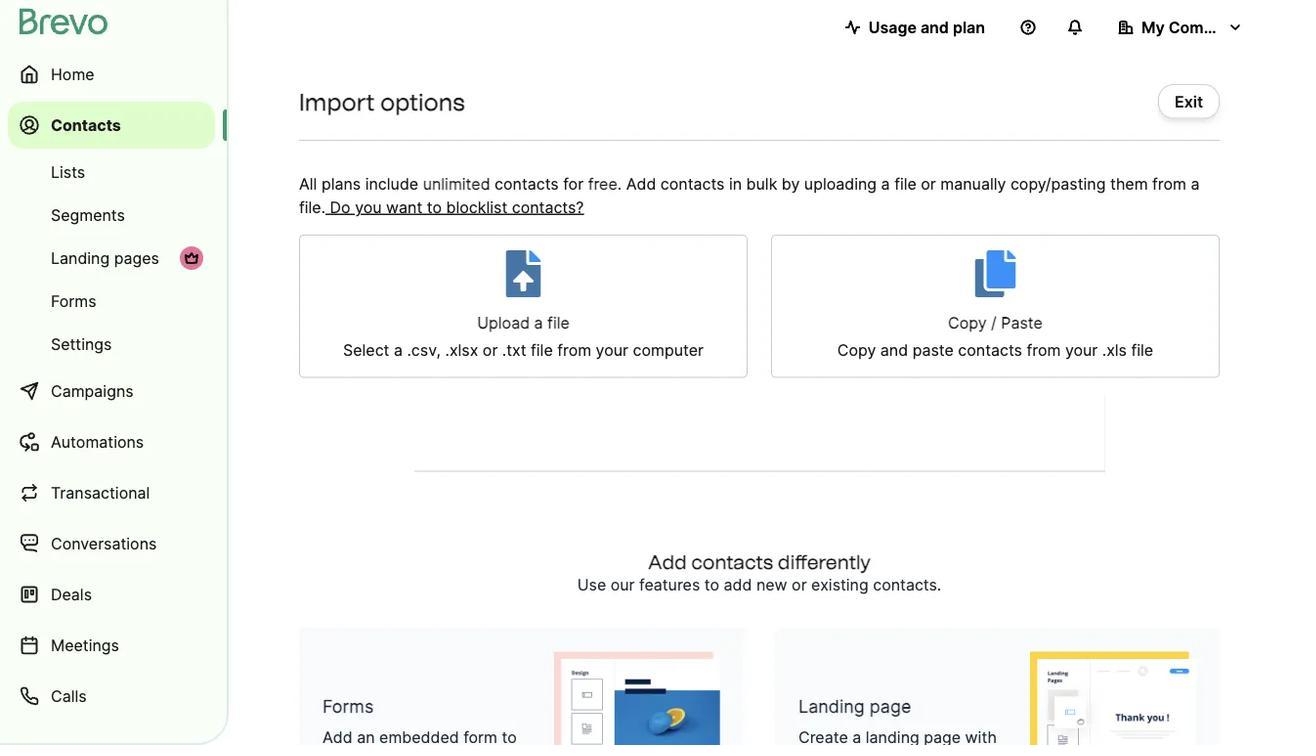 Task type: vqa. For each thing, say whether or not it's contained in the screenshot.
My Company button
yes



Task type: locate. For each thing, give the bounding box(es) containing it.
add
[[724, 575, 752, 594]]

meetings
[[51, 636, 119, 655]]

0 horizontal spatial your
[[596, 341, 629, 360]]

by
[[782, 174, 800, 193]]

contacts.
[[873, 575, 942, 594]]

settings
[[51, 334, 112, 353]]

conversations
[[51, 534, 157, 553]]

1 vertical spatial add
[[648, 550, 687, 573]]

home link
[[8, 51, 215, 98]]

add inside add contacts differently use our features to add new or existing contacts.
[[648, 550, 687, 573]]

transactional link
[[8, 469, 215, 516]]

options
[[380, 88, 465, 116]]

and inside usage and plan button
[[921, 18, 949, 37]]

usage and plan
[[869, 18, 986, 37]]

2 horizontal spatial from
[[1153, 174, 1187, 193]]

1 horizontal spatial or
[[792, 575, 807, 594]]

deals link
[[8, 571, 215, 618]]

conversations link
[[8, 520, 215, 567]]

file right uploading
[[895, 174, 917, 193]]

import
[[299, 88, 375, 116]]

a right upload
[[534, 313, 543, 332]]

automations link
[[8, 418, 215, 465]]

add up features
[[648, 550, 687, 573]]

0 horizontal spatial from
[[558, 341, 592, 360]]

2 your from the left
[[1066, 341, 1098, 360]]

1 vertical spatial landing
[[799, 696, 865, 717]]

and
[[921, 18, 949, 37], [881, 341, 909, 360]]

0 horizontal spatial landing
[[51, 248, 110, 267]]

0 horizontal spatial and
[[881, 341, 909, 360]]

from down the paste
[[1027, 341, 1061, 360]]

a left the .csv, at left
[[394, 341, 403, 360]]

page
[[870, 696, 912, 717]]

add
[[626, 174, 656, 193], [648, 550, 687, 573]]

0 vertical spatial add
[[626, 174, 656, 193]]

contacts
[[495, 174, 559, 193], [661, 174, 725, 193], [959, 341, 1023, 360], [691, 550, 774, 573]]

.
[[618, 174, 622, 193]]

want
[[386, 198, 423, 217]]

lists link
[[8, 153, 215, 192]]

from right them
[[1153, 174, 1187, 193]]

contacts left "in" at the top of the page
[[661, 174, 725, 193]]

and left paste
[[881, 341, 909, 360]]

your left .xls
[[1066, 341, 1098, 360]]

free
[[588, 174, 618, 193]]

0 vertical spatial landing
[[51, 248, 110, 267]]

0 vertical spatial copy
[[949, 313, 987, 332]]

2 horizontal spatial or
[[921, 174, 937, 193]]

a right uploading
[[882, 174, 890, 193]]

0 vertical spatial or
[[921, 174, 937, 193]]

unlimited
[[423, 174, 490, 193]]

file inside the copy / paste copy and paste contacts from your .xls file
[[1132, 341, 1154, 360]]

pages
[[114, 248, 159, 267]]

1 vertical spatial copy
[[838, 341, 876, 360]]

1 vertical spatial forms
[[323, 696, 374, 717]]

landing left page
[[799, 696, 865, 717]]

or inside add contacts differently use our features to add new or existing contacts.
[[792, 575, 807, 594]]

copy left "/"
[[949, 313, 987, 332]]

campaigns link
[[8, 368, 215, 415]]

forms
[[51, 291, 96, 310], [323, 696, 374, 717]]

1 vertical spatial or
[[483, 341, 498, 360]]

from right .txt
[[558, 341, 592, 360]]

copy
[[949, 313, 987, 332], [838, 341, 876, 360]]

a
[[882, 174, 890, 193], [1191, 174, 1200, 193], [534, 313, 543, 332], [394, 341, 403, 360]]

copy/pasting
[[1011, 174, 1106, 193]]

contacts down "/"
[[959, 341, 1023, 360]]

calls link
[[8, 673, 215, 720]]

to left add
[[705, 575, 720, 594]]

0 horizontal spatial copy
[[838, 341, 876, 360]]

segments
[[51, 205, 125, 224]]

to
[[427, 198, 442, 217], [705, 575, 720, 594]]

paste
[[1002, 313, 1043, 332]]

contacts
[[51, 115, 121, 134]]

from
[[1153, 174, 1187, 193], [558, 341, 592, 360], [1027, 341, 1061, 360]]

1 vertical spatial and
[[881, 341, 909, 360]]

them
[[1111, 174, 1148, 193]]

file right upload
[[548, 313, 570, 332]]

campaigns
[[51, 381, 134, 400]]

and inside the copy / paste copy and paste contacts from your .xls file
[[881, 341, 909, 360]]

uploading
[[805, 174, 877, 193]]

include
[[365, 174, 419, 193]]

landing down 'segments'
[[51, 248, 110, 267]]

new
[[757, 575, 788, 594]]

do
[[330, 198, 351, 217]]

segments link
[[8, 196, 215, 235]]

file right .xls
[[1132, 341, 1154, 360]]

contacts link
[[8, 102, 215, 149]]

1 horizontal spatial to
[[705, 575, 720, 594]]

landing for landing page
[[799, 696, 865, 717]]

upload
[[477, 313, 530, 332]]

0 vertical spatial to
[[427, 198, 442, 217]]

copy left paste
[[838, 341, 876, 360]]

upload a file select a .csv, .xlsx or .txt file from your computer
[[343, 313, 704, 360]]

0 vertical spatial and
[[921, 18, 949, 37]]

contacts up contacts?
[[495, 174, 559, 193]]

or inside . add contacts in bulk by uploading a file or manually copy/pasting them from a file.
[[921, 174, 937, 193]]

.xlsx
[[445, 341, 478, 360]]

or right new
[[792, 575, 807, 594]]

transactional
[[51, 483, 150, 502]]

landing
[[51, 248, 110, 267], [799, 696, 865, 717]]

1 your from the left
[[596, 341, 629, 360]]

use
[[578, 575, 606, 594]]

your left computer
[[596, 341, 629, 360]]

add right . at the top left of the page
[[626, 174, 656, 193]]

in
[[729, 174, 742, 193]]

/
[[992, 313, 997, 332]]

0 horizontal spatial to
[[427, 198, 442, 217]]

usage
[[869, 18, 917, 37]]

or for contacts
[[792, 575, 807, 594]]

1 horizontal spatial your
[[1066, 341, 1098, 360]]

copy / paste copy and paste contacts from your .xls file
[[838, 313, 1154, 360]]

1 vertical spatial to
[[705, 575, 720, 594]]

your
[[596, 341, 629, 360], [1066, 341, 1098, 360]]

0 vertical spatial forms
[[51, 291, 96, 310]]

file
[[895, 174, 917, 193], [548, 313, 570, 332], [531, 341, 553, 360], [1132, 341, 1154, 360]]

2 vertical spatial or
[[792, 575, 807, 594]]

1 horizontal spatial from
[[1027, 341, 1061, 360]]

from inside the copy / paste copy and paste contacts from your .xls file
[[1027, 341, 1061, 360]]

exit
[[1175, 92, 1204, 111]]

and left plan on the right of the page
[[921, 18, 949, 37]]

to right want on the left of page
[[427, 198, 442, 217]]

1 horizontal spatial forms
[[323, 696, 374, 717]]

my company button
[[1103, 8, 1259, 47]]

1 horizontal spatial landing
[[799, 696, 865, 717]]

1 horizontal spatial and
[[921, 18, 949, 37]]

for
[[563, 174, 584, 193]]

contacts up add
[[691, 550, 774, 573]]

or left manually
[[921, 174, 937, 193]]

landing inside landing pages link
[[51, 248, 110, 267]]

plan
[[953, 18, 986, 37]]

your inside 'upload a file select a .csv, .xlsx or .txt file from your computer'
[[596, 341, 629, 360]]

or
[[921, 174, 937, 193], [483, 341, 498, 360], [792, 575, 807, 594]]

from inside . add contacts in bulk by uploading a file or manually copy/pasting them from a file.
[[1153, 174, 1187, 193]]

landing page
[[799, 696, 912, 717]]

or left .txt
[[483, 341, 498, 360]]

settings link
[[8, 325, 215, 364]]

file right .txt
[[531, 341, 553, 360]]

0 horizontal spatial or
[[483, 341, 498, 360]]



Task type: describe. For each thing, give the bounding box(es) containing it.
my company
[[1142, 18, 1241, 37]]

.xls
[[1103, 341, 1127, 360]]

you
[[355, 198, 382, 217]]

import options
[[299, 88, 465, 116]]

from inside 'upload a file select a .csv, .xlsx or .txt file from your computer'
[[558, 341, 592, 360]]

computer
[[633, 341, 704, 360]]

manually
[[941, 174, 1007, 193]]

differently
[[778, 550, 871, 573]]

a right them
[[1191, 174, 1200, 193]]

or for add
[[921, 174, 937, 193]]

all plans include unlimited contacts for free
[[299, 174, 618, 193]]

bulk
[[747, 174, 778, 193]]

features
[[640, 575, 700, 594]]

.csv,
[[407, 341, 441, 360]]

contacts inside add contacts differently use our features to add new or existing contacts.
[[691, 550, 774, 573]]

lists
[[51, 162, 85, 181]]

paste
[[913, 341, 954, 360]]

deals
[[51, 585, 92, 604]]

calls
[[51, 686, 87, 705]]

all
[[299, 174, 317, 193]]

meetings link
[[8, 622, 215, 669]]

select
[[343, 341, 390, 360]]

0 horizontal spatial forms
[[51, 291, 96, 310]]

existing
[[812, 575, 869, 594]]

add inside . add contacts in bulk by uploading a file or manually copy/pasting them from a file.
[[626, 174, 656, 193]]

contacts inside the copy / paste copy and paste contacts from your .xls file
[[959, 341, 1023, 360]]

to inside add contacts differently use our features to add new or existing contacts.
[[705, 575, 720, 594]]

your inside the copy / paste copy and paste contacts from your .xls file
[[1066, 341, 1098, 360]]

automations
[[51, 432, 144, 451]]

1 horizontal spatial copy
[[949, 313, 987, 332]]

file inside . add contacts in bulk by uploading a file or manually copy/pasting them from a file.
[[895, 174, 917, 193]]

contacts?
[[512, 198, 584, 217]]

our
[[611, 575, 635, 594]]

my
[[1142, 18, 1165, 37]]

plans
[[322, 174, 361, 193]]

. add contacts in bulk by uploading a file or manually copy/pasting them from a file.
[[299, 174, 1200, 217]]

exit link
[[1159, 84, 1220, 119]]

add contacts differently use our features to add new or existing contacts.
[[578, 550, 942, 594]]

landing for landing pages
[[51, 248, 110, 267]]

do you want to blocklist contacts?
[[330, 198, 584, 217]]

blocklist
[[446, 198, 508, 217]]

file.
[[299, 198, 326, 217]]

company
[[1169, 18, 1241, 37]]

home
[[51, 65, 94, 84]]

contacts inside . add contacts in bulk by uploading a file or manually copy/pasting them from a file.
[[661, 174, 725, 193]]

or inside 'upload a file select a .csv, .xlsx or .txt file from your computer'
[[483, 341, 498, 360]]

.txt
[[502, 341, 527, 360]]

landing pages
[[51, 248, 159, 267]]

left___rvooi image
[[184, 250, 199, 266]]

forms link
[[8, 282, 215, 321]]

landing pages link
[[8, 239, 215, 278]]

usage and plan button
[[830, 8, 1001, 47]]



